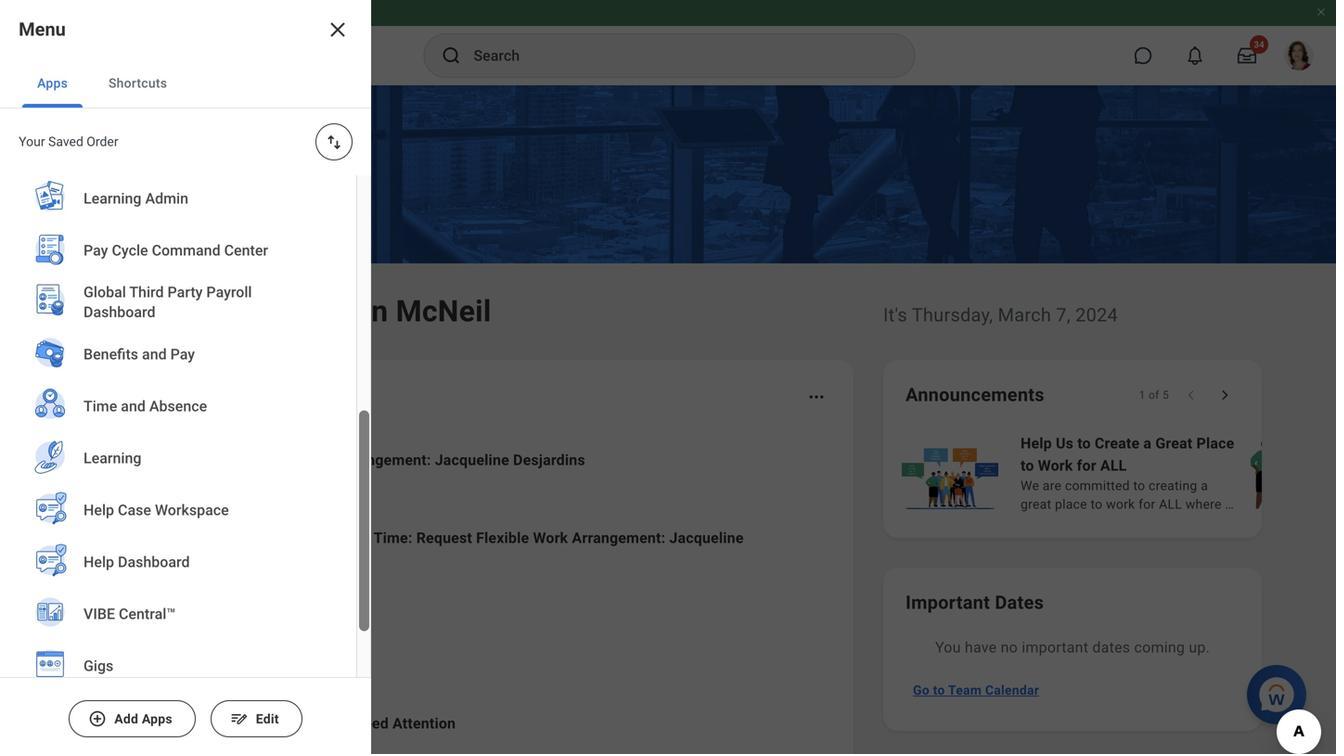 Task type: describe. For each thing, give the bounding box(es) containing it.
2024
[[1076, 304, 1118, 326]]

to up work
[[1133, 478, 1145, 494]]

your saved order
[[19, 134, 118, 149]]

help for help case workspace
[[84, 501, 114, 519]]

march
[[998, 304, 1051, 326]]

menu
[[19, 19, 66, 40]]

awaiting your action
[[97, 384, 276, 406]]

admin
[[145, 190, 188, 207]]

benefits
[[84, 345, 138, 363]]

work inside update employee's working time: request flexible work arrangement: jacqueline desjardins
[[533, 529, 568, 547]]

good afternoon, logan mcneil
[[74, 294, 491, 329]]

of
[[1149, 389, 1160, 402]]

request inside button
[[182, 451, 238, 469]]

you have expenses that need attention
[[182, 715, 456, 733]]

central™
[[119, 605, 176, 623]]

gigs
[[84, 657, 113, 675]]

where
[[1186, 497, 1222, 512]]

dates
[[995, 592, 1044, 614]]

work inside button
[[299, 451, 334, 469]]

learning for learning admin
[[84, 190, 141, 207]]

global navigation dialog
[[0, 0, 371, 754]]

expenses
[[250, 715, 315, 733]]

flexible inside button
[[242, 451, 295, 469]]

committed
[[1065, 478, 1130, 494]]

creating
[[1149, 478, 1198, 494]]

working
[[314, 529, 370, 547]]

learning for learning
[[84, 449, 141, 467]]

1
[[1139, 389, 1146, 402]]

vibe central™
[[84, 605, 176, 623]]

to inside button
[[933, 683, 945, 698]]

1 horizontal spatial all
[[1159, 497, 1182, 512]]

list containing learning admin
[[0, 0, 371, 707]]

text edit image
[[230, 710, 249, 728]]

command
[[152, 242, 220, 259]]

workspace
[[155, 501, 229, 519]]

your inside good afternoon, logan mcneil main content
[[176, 384, 215, 406]]

7,
[[1056, 304, 1071, 326]]

chevron right small image
[[1216, 386, 1234, 405]]

1 horizontal spatial for
[[1139, 497, 1156, 512]]

dashboard inside global third party payroll dashboard
[[84, 303, 155, 321]]

plus circle image
[[88, 710, 107, 728]]

gigs link
[[22, 640, 349, 694]]

logan
[[305, 294, 388, 329]]

employee's
[[234, 529, 310, 547]]

desjardins inside update employee's working time: request flexible work arrangement: jacqueline desjardins
[[182, 552, 254, 569]]

x image
[[327, 19, 349, 41]]

action
[[220, 384, 276, 406]]

help case workspace link
[[22, 484, 349, 538]]

dates
[[1093, 639, 1130, 657]]

request flexible work arrangement: jacqueline desjardins
[[182, 451, 585, 469]]

0 horizontal spatial for
[[1077, 457, 1097, 475]]

0 horizontal spatial all
[[1100, 457, 1127, 475]]

it's
[[883, 304, 907, 326]]

1 of 5
[[1139, 389, 1169, 402]]

5
[[1163, 389, 1169, 402]]

third
[[129, 284, 164, 301]]

to down committed
[[1091, 497, 1103, 512]]

important
[[1022, 639, 1089, 657]]

go to team calendar button
[[906, 672, 1047, 709]]

shortcuts
[[109, 76, 167, 91]]

awaiting
[[97, 384, 171, 406]]

time:
[[374, 529, 413, 547]]

pay cycle command center link
[[22, 225, 349, 278]]

and for time
[[121, 397, 146, 415]]

vibe
[[84, 605, 115, 623]]

have
[[212, 715, 246, 733]]

inbox image
[[123, 459, 151, 487]]

you have no important dates coming up.
[[935, 639, 1210, 657]]

learning admin link
[[22, 173, 349, 226]]

pay inside pay cycle command center link
[[84, 242, 108, 259]]

notifications large image
[[1186, 46, 1204, 65]]

awaiting your action list
[[97, 434, 831, 754]]

are
[[1043, 478, 1062, 494]]

learning admin
[[84, 190, 188, 207]]

apps button
[[22, 59, 83, 108]]

close environment banner image
[[1316, 6, 1327, 18]]

global third party payroll dashboard
[[84, 284, 252, 321]]

no
[[1001, 639, 1018, 657]]

benefits and pay link
[[22, 328, 349, 382]]

work
[[1106, 497, 1135, 512]]

dashboard inside help dashboard link
[[118, 553, 190, 571]]

your inside global navigation dialog
[[19, 134, 45, 149]]

time and absence
[[84, 397, 207, 415]]

help us to create a great place to work for all we are committed to creating a great place to work for all where …
[[1021, 435, 1235, 512]]

you for you have no important dates coming up.
[[935, 639, 961, 657]]

absence
[[149, 397, 207, 415]]

help dashboard link
[[22, 536, 349, 590]]

arrangement: inside button
[[338, 451, 431, 469]]

…
[[1225, 497, 1234, 512]]

learning link
[[22, 432, 349, 486]]

1 horizontal spatial apps
[[142, 712, 172, 727]]

mcneil
[[396, 294, 491, 329]]

us
[[1056, 435, 1074, 452]]

apps inside 'tab list'
[[37, 76, 68, 91]]

1 of 5 status
[[1139, 388, 1169, 403]]

inbox large image
[[1238, 46, 1256, 65]]

add apps button
[[69, 701, 196, 738]]

request flexible work arrangement: jacqueline desjardins button
[[97, 434, 831, 512]]

work inside help us to create a great place to work for all we are committed to creating a great place to work for all where …
[[1038, 457, 1073, 475]]

you have expenses that need attention button
[[97, 687, 831, 754]]

party
[[168, 284, 203, 301]]

1 horizontal spatial a
[[1201, 478, 1208, 494]]

need
[[353, 715, 389, 733]]

case
[[118, 501, 151, 519]]



Task type: locate. For each thing, give the bounding box(es) containing it.
1 vertical spatial learning
[[84, 449, 141, 467]]

0 vertical spatial help
[[1021, 435, 1052, 452]]

0 vertical spatial dashboard
[[84, 303, 155, 321]]

to
[[1078, 435, 1091, 452], [1021, 457, 1034, 475], [1133, 478, 1145, 494], [1091, 497, 1103, 512], [933, 683, 945, 698]]

dashboard down help case workspace
[[118, 553, 190, 571]]

dashboard
[[84, 303, 155, 321], [118, 553, 190, 571]]

update
[[182, 529, 230, 547]]

1 horizontal spatial request
[[416, 529, 472, 547]]

place
[[1197, 435, 1235, 452]]

all down 'create'
[[1100, 457, 1127, 475]]

0 vertical spatial pay
[[84, 242, 108, 259]]

1 horizontal spatial work
[[533, 529, 568, 547]]

0 horizontal spatial flexible
[[242, 451, 295, 469]]

1 vertical spatial desjardins
[[182, 552, 254, 569]]

1 vertical spatial pay
[[170, 345, 195, 363]]

announcements list
[[898, 431, 1336, 516]]

update employee's working time: request flexible work arrangement: jacqueline desjardins
[[182, 529, 744, 569]]

jacqueline inside button
[[435, 451, 509, 469]]

1 vertical spatial you
[[182, 715, 208, 733]]

1 vertical spatial for
[[1139, 497, 1156, 512]]

request inside update employee's working time: request flexible work arrangement: jacqueline desjardins
[[416, 529, 472, 547]]

thursday,
[[912, 304, 993, 326]]

edit button
[[210, 701, 302, 738]]

1 horizontal spatial your
[[176, 384, 215, 406]]

0 horizontal spatial a
[[1144, 435, 1152, 452]]

1 horizontal spatial pay
[[170, 345, 195, 363]]

1 vertical spatial arrangement:
[[572, 529, 666, 547]]

1 horizontal spatial desjardins
[[513, 451, 585, 469]]

1 vertical spatial request
[[416, 529, 472, 547]]

it's thursday, march 7, 2024
[[883, 304, 1118, 326]]

time
[[84, 397, 117, 415]]

a up the where
[[1201, 478, 1208, 494]]

you inside button
[[182, 715, 208, 733]]

2 vertical spatial help
[[84, 553, 114, 571]]

dashboard expenses image
[[123, 710, 151, 738]]

learning inside learning link
[[84, 449, 141, 467]]

great
[[1156, 435, 1193, 452]]

payroll
[[206, 284, 252, 301]]

help dashboard
[[84, 553, 190, 571]]

desjardins
[[513, 451, 585, 469], [182, 552, 254, 569]]

0 vertical spatial flexible
[[242, 451, 295, 469]]

1 horizontal spatial jacqueline
[[669, 529, 744, 547]]

global
[[84, 284, 126, 301]]

your
[[19, 134, 45, 149], [176, 384, 215, 406]]

0 vertical spatial for
[[1077, 457, 1097, 475]]

request up the workspace
[[182, 451, 238, 469]]

learning left admin
[[84, 190, 141, 207]]

1 learning from the top
[[84, 190, 141, 207]]

go to team calendar
[[913, 683, 1039, 698]]

to up we
[[1021, 457, 1034, 475]]

all
[[1100, 457, 1127, 475], [1159, 497, 1182, 512]]

attention
[[393, 715, 456, 733]]

flexible down the request flexible work arrangement: jacqueline desjardins button at bottom
[[476, 529, 529, 547]]

flexible
[[242, 451, 295, 469], [476, 529, 529, 547]]

center
[[224, 242, 268, 259]]

help left inbox icon
[[84, 553, 114, 571]]

learning down time
[[84, 449, 141, 467]]

apps down menu
[[37, 76, 68, 91]]

sort image
[[325, 133, 343, 151]]

calendar
[[985, 683, 1039, 698]]

shortcuts button
[[94, 59, 182, 108]]

0 vertical spatial jacqueline
[[435, 451, 509, 469]]

0 vertical spatial request
[[182, 451, 238, 469]]

inbox image
[[123, 548, 151, 576]]

work
[[299, 451, 334, 469], [1038, 457, 1073, 475], [533, 529, 568, 547]]

1 vertical spatial dashboard
[[118, 553, 190, 571]]

pay
[[84, 242, 108, 259], [170, 345, 195, 363]]

0 vertical spatial and
[[142, 345, 167, 363]]

all down the "creating"
[[1159, 497, 1182, 512]]

0 horizontal spatial your
[[19, 134, 45, 149]]

flexible down action
[[242, 451, 295, 469]]

0 horizontal spatial pay
[[84, 242, 108, 259]]

0 horizontal spatial arrangement:
[[338, 451, 431, 469]]

flexible inside update employee's working time: request flexible work arrangement: jacqueline desjardins
[[476, 529, 529, 547]]

help inside the 'help case workspace' link
[[84, 501, 114, 519]]

search image
[[440, 45, 463, 67]]

pay left cycle
[[84, 242, 108, 259]]

up.
[[1189, 639, 1210, 657]]

time and absence link
[[22, 380, 349, 434]]

important dates
[[906, 592, 1044, 614]]

announcements
[[906, 384, 1045, 406]]

2 horizontal spatial work
[[1038, 457, 1073, 475]]

dashboard down global
[[84, 303, 155, 321]]

we
[[1021, 478, 1039, 494]]

1 horizontal spatial flexible
[[476, 529, 529, 547]]

1 vertical spatial a
[[1201, 478, 1208, 494]]

vibe central™ link
[[22, 588, 349, 642]]

0 vertical spatial all
[[1100, 457, 1127, 475]]

1 vertical spatial help
[[84, 501, 114, 519]]

pay cycle command center
[[84, 242, 268, 259]]

0 vertical spatial you
[[935, 639, 961, 657]]

you
[[935, 639, 961, 657], [182, 715, 208, 733]]

desjardins inside button
[[513, 451, 585, 469]]

help inside help us to create a great place to work for all we are committed to creating a great place to work for all where …
[[1021, 435, 1052, 452]]

1 horizontal spatial arrangement:
[[572, 529, 666, 547]]

0 horizontal spatial you
[[182, 715, 208, 733]]

afternoon,
[[153, 294, 297, 329]]

your down benefits and pay link
[[176, 384, 215, 406]]

good afternoon, logan mcneil main content
[[0, 85, 1336, 754]]

learning inside learning admin link
[[84, 190, 141, 207]]

0 vertical spatial a
[[1144, 435, 1152, 452]]

to right go
[[933, 683, 945, 698]]

2 learning from the top
[[84, 449, 141, 467]]

important
[[906, 592, 990, 614]]

0 vertical spatial arrangement:
[[338, 451, 431, 469]]

good
[[74, 294, 146, 329]]

and right time
[[121, 397, 146, 415]]

for
[[1077, 457, 1097, 475], [1139, 497, 1156, 512]]

0 horizontal spatial jacqueline
[[435, 451, 509, 469]]

help for help dashboard
[[84, 553, 114, 571]]

0 vertical spatial learning
[[84, 190, 141, 207]]

tab list containing apps
[[0, 59, 371, 109]]

a
[[1144, 435, 1152, 452], [1201, 478, 1208, 494]]

great
[[1021, 497, 1052, 512]]

place
[[1055, 497, 1087, 512]]

you for you have expenses that need attention
[[182, 715, 208, 733]]

1 horizontal spatial you
[[935, 639, 961, 657]]

jacqueline
[[435, 451, 509, 469], [669, 529, 744, 547]]

add apps
[[114, 712, 172, 727]]

help case workspace
[[84, 501, 229, 519]]

and
[[142, 345, 167, 363], [121, 397, 146, 415]]

chevron left small image
[[1182, 386, 1201, 405]]

request right time:
[[416, 529, 472, 547]]

add
[[114, 712, 138, 727]]

coming
[[1134, 639, 1185, 657]]

benefits and pay
[[84, 345, 195, 363]]

0 horizontal spatial request
[[182, 451, 238, 469]]

list
[[0, 0, 371, 707]]

order
[[86, 134, 118, 149]]

help left case
[[84, 501, 114, 519]]

profile logan mcneil element
[[1273, 35, 1325, 76]]

go
[[913, 683, 930, 698]]

and for benefits
[[142, 345, 167, 363]]

arrangement: inside update employee's working time: request flexible work arrangement: jacqueline desjardins
[[572, 529, 666, 547]]

saved
[[48, 134, 83, 149]]

your left saved
[[19, 134, 45, 149]]

1 vertical spatial flexible
[[476, 529, 529, 547]]

1 vertical spatial apps
[[142, 712, 172, 727]]

a left the great
[[1144, 435, 1152, 452]]

help inside help dashboard link
[[84, 553, 114, 571]]

and right 'benefits'
[[142, 345, 167, 363]]

that
[[318, 715, 349, 733]]

help left us
[[1021, 435, 1052, 452]]

tab list
[[0, 59, 371, 109]]

cycle
[[112, 242, 148, 259]]

0 vertical spatial apps
[[37, 76, 68, 91]]

pay up awaiting your action
[[170, 345, 195, 363]]

create
[[1095, 435, 1140, 452]]

0 horizontal spatial work
[[299, 451, 334, 469]]

0 vertical spatial desjardins
[[513, 451, 585, 469]]

1 vertical spatial all
[[1159, 497, 1182, 512]]

1 vertical spatial and
[[121, 397, 146, 415]]

jacqueline inside update employee's working time: request flexible work arrangement: jacqueline desjardins
[[669, 529, 744, 547]]

0 horizontal spatial apps
[[37, 76, 68, 91]]

help for help us to create a great place to work for all we are committed to creating a great place to work for all where …
[[1021, 435, 1052, 452]]

team
[[948, 683, 982, 698]]

have
[[965, 639, 997, 657]]

apps right the add
[[142, 712, 172, 727]]

for right work
[[1139, 497, 1156, 512]]

learning
[[84, 190, 141, 207], [84, 449, 141, 467]]

1 vertical spatial your
[[176, 384, 215, 406]]

banner
[[0, 0, 1336, 85]]

for up committed
[[1077, 457, 1097, 475]]

edit
[[256, 712, 279, 727]]

0 horizontal spatial desjardins
[[182, 552, 254, 569]]

to right us
[[1078, 435, 1091, 452]]

1 vertical spatial jacqueline
[[669, 529, 744, 547]]

help
[[1021, 435, 1052, 452], [84, 501, 114, 519], [84, 553, 114, 571]]

pay inside benefits and pay link
[[170, 345, 195, 363]]

0 vertical spatial your
[[19, 134, 45, 149]]



Task type: vqa. For each thing, say whether or not it's contained in the screenshot.
Time and Absence link
yes



